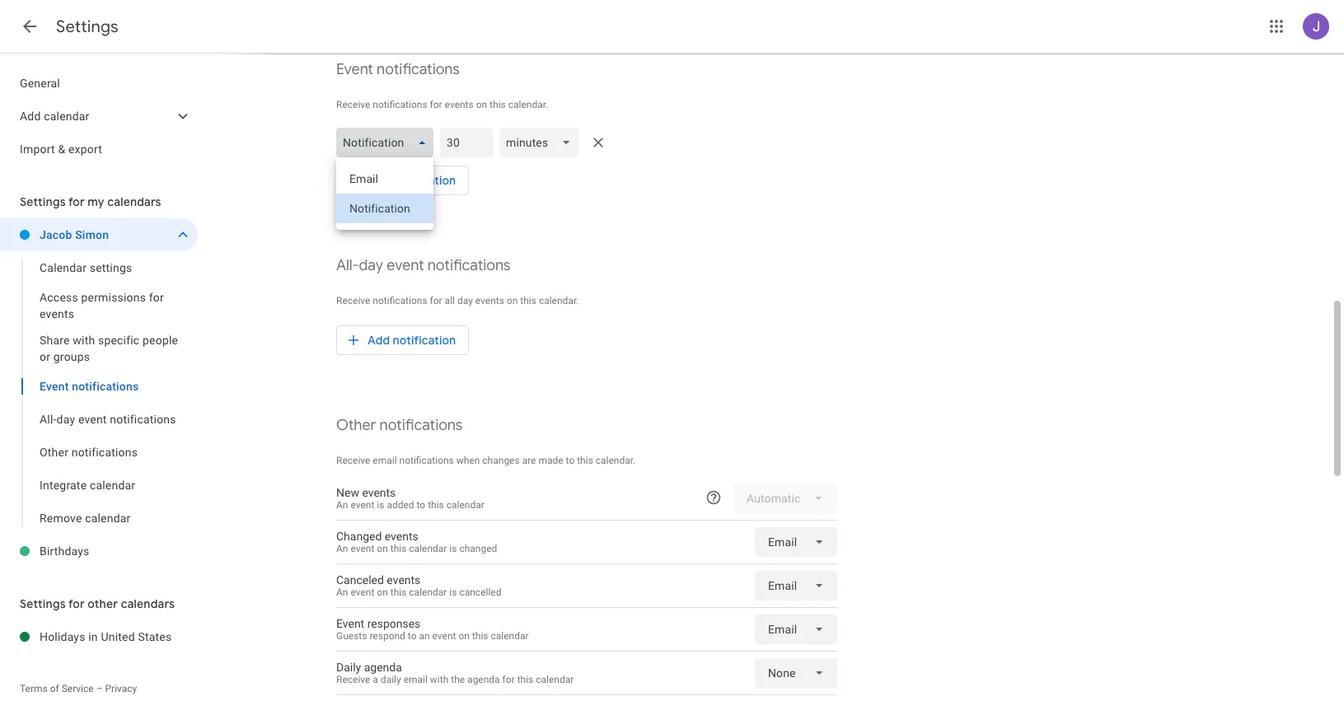 Task type: vqa. For each thing, say whether or not it's contained in the screenshot.


Task type: describe. For each thing, give the bounding box(es) containing it.
0 horizontal spatial agenda
[[364, 661, 402, 674]]

add notification for second "add notification" button
[[368, 333, 456, 348]]

this inside canceled events an event on this calendar is cancelled
[[391, 587, 407, 598]]

with inside share with specific people or groups
[[73, 334, 95, 347]]

permissions
[[81, 291, 146, 304]]

canceled
[[336, 574, 384, 587]]

integrate
[[40, 479, 87, 492]]

of
[[50, 683, 59, 695]]

event responses guests respond to an event on this calendar
[[336, 617, 529, 642]]

settings for settings
[[56, 16, 119, 37]]

calendar inside event responses guests respond to an event on this calendar
[[491, 631, 529, 642]]

remove
[[40, 512, 82, 525]]

notification method list box
[[336, 157, 434, 230]]

in
[[88, 631, 98, 644]]

united
[[101, 631, 135, 644]]

–
[[96, 683, 103, 695]]

groups
[[53, 350, 90, 364]]

tree containing general
[[0, 67, 198, 166]]

changed events an event on this calendar is changed
[[336, 530, 497, 555]]

receive for event
[[336, 99, 370, 110]]

receive notifications for all day events on this calendar.
[[336, 295, 579, 307]]

integrate calendar
[[40, 479, 135, 492]]

privacy
[[105, 683, 137, 695]]

is for canceled events
[[450, 587, 457, 598]]

0 vertical spatial event
[[336, 60, 373, 79]]

all- inside group
[[40, 413, 57, 426]]

holidays in united states link
[[40, 621, 198, 654]]

on right all
[[507, 295, 518, 307]]

specific
[[98, 334, 140, 347]]

events inside new events an event is added to this calendar
[[362, 486, 396, 500]]

2 add notification button from the top
[[336, 321, 469, 360]]

0 vertical spatial to
[[566, 455, 575, 467]]

event down notification option
[[387, 256, 424, 275]]

canceled events an event on this calendar is cancelled
[[336, 574, 502, 598]]

0 vertical spatial event notifications
[[336, 60, 460, 79]]

1 vertical spatial add
[[368, 173, 390, 188]]

0 vertical spatial calendar.
[[508, 99, 548, 110]]

guests
[[336, 631, 367, 642]]

calendars for settings for other calendars
[[121, 597, 175, 612]]

event inside event responses guests respond to an event on this calendar
[[336, 617, 365, 631]]

simon
[[75, 228, 109, 242]]

on inside event responses guests respond to an event on this calendar
[[459, 631, 470, 642]]

events up minutes in advance for notification number field
[[445, 99, 474, 110]]

receive for all-
[[336, 295, 370, 307]]

events inside canceled events an event on this calendar is cancelled
[[387, 574, 421, 587]]

when
[[456, 455, 480, 467]]

event inside new events an event is added to this calendar
[[351, 500, 375, 511]]

for inside daily agenda receive a daily email with the agenda for this calendar
[[503, 674, 515, 686]]

1 horizontal spatial day
[[359, 256, 383, 275]]

export
[[68, 143, 102, 156]]

receive email notifications when changes are made to this calendar.
[[336, 455, 636, 467]]

birthdays link
[[40, 535, 198, 568]]

an
[[419, 631, 430, 642]]

with inside daily agenda receive a daily email with the agenda for this calendar
[[430, 674, 449, 686]]

all-day event notifications inside group
[[40, 413, 176, 426]]

calendar inside canceled events an event on this calendar is cancelled
[[409, 587, 447, 598]]

new events an event is added to this calendar
[[336, 486, 485, 511]]

0 vertical spatial other
[[336, 416, 376, 435]]

30 minutes before element
[[336, 124, 838, 230]]

holidays in united states
[[40, 631, 172, 644]]

1 add notification button from the top
[[336, 161, 469, 200]]

service
[[62, 683, 94, 695]]

events right all
[[475, 295, 504, 307]]

settings for other calendars
[[20, 597, 175, 612]]

this inside event responses guests respond to an event on this calendar
[[472, 631, 488, 642]]

1 vertical spatial day
[[457, 295, 473, 307]]

calendar settings
[[40, 261, 132, 275]]

daily
[[381, 674, 401, 686]]

email inside daily agenda receive a daily email with the agenda for this calendar
[[404, 674, 428, 686]]

group containing calendar settings
[[0, 251, 198, 535]]

event inside group
[[40, 380, 69, 393]]

terms of service – privacy
[[20, 683, 137, 695]]

access permissions for events
[[40, 291, 164, 321]]

settings heading
[[56, 16, 119, 37]]

2 vertical spatial calendar.
[[596, 455, 636, 467]]

states
[[138, 631, 172, 644]]

0 vertical spatial add
[[20, 110, 41, 123]]

an for changed events
[[336, 543, 348, 555]]

to inside new events an event is added to this calendar
[[417, 500, 426, 511]]

event inside canceled events an event on this calendar is cancelled
[[351, 587, 375, 598]]

share with specific people or groups
[[40, 334, 178, 364]]



Task type: locate. For each thing, give the bounding box(es) containing it.
other up integrate
[[40, 446, 68, 459]]

2 vertical spatial event
[[336, 617, 365, 631]]

day down notification option
[[359, 256, 383, 275]]

all- down or
[[40, 413, 57, 426]]

day inside group
[[57, 413, 75, 426]]

an
[[336, 500, 348, 511], [336, 543, 348, 555], [336, 587, 348, 598]]

event notifications
[[336, 60, 460, 79], [40, 380, 139, 393]]

daily agenda receive a daily email with the agenda for this calendar
[[336, 661, 574, 686]]

an for canceled events
[[336, 587, 348, 598]]

other inside group
[[40, 446, 68, 459]]

calendars right 'my'
[[107, 195, 161, 209]]

cancelled
[[460, 587, 502, 598]]

3 receive from the top
[[336, 455, 370, 467]]

on up minutes in advance for notification number field
[[476, 99, 487, 110]]

events inside changed events an event on this calendar is changed
[[385, 530, 419, 543]]

changes
[[483, 455, 520, 467]]

share
[[40, 334, 70, 347]]

all-day event notifications
[[336, 256, 511, 275], [40, 413, 176, 426]]

0 horizontal spatial other
[[40, 446, 68, 459]]

is left 'changed'
[[450, 543, 457, 555]]

0 horizontal spatial email
[[373, 455, 397, 467]]

1 vertical spatial other notifications
[[40, 446, 138, 459]]

email
[[373, 455, 397, 467], [404, 674, 428, 686]]

0 horizontal spatial day
[[57, 413, 75, 426]]

receive inside daily agenda receive a daily email with the agenda for this calendar
[[336, 674, 370, 686]]

event up changed
[[351, 500, 375, 511]]

on up responses
[[377, 587, 388, 598]]

1 horizontal spatial other
[[336, 416, 376, 435]]

an up changed
[[336, 500, 348, 511]]

is left added
[[377, 500, 384, 511]]

go back image
[[20, 16, 40, 36]]

add notification button
[[336, 161, 469, 200], [336, 321, 469, 360]]

0 vertical spatial all-day event notifications
[[336, 256, 511, 275]]

day right all
[[457, 295, 473, 307]]

event inside group
[[78, 413, 107, 426]]

an inside canceled events an event on this calendar is cancelled
[[336, 587, 348, 598]]

this inside changed events an event on this calendar is changed
[[391, 543, 407, 555]]

2 vertical spatial to
[[408, 631, 417, 642]]

events
[[445, 99, 474, 110], [475, 295, 504, 307], [40, 307, 74, 321], [362, 486, 396, 500], [385, 530, 419, 543], [387, 574, 421, 587]]

event up canceled
[[351, 543, 375, 555]]

1 horizontal spatial other notifications
[[336, 416, 463, 435]]

0 vertical spatial email
[[373, 455, 397, 467]]

receive for other
[[336, 455, 370, 467]]

other up new
[[336, 416, 376, 435]]

calendars
[[107, 195, 161, 209], [121, 597, 175, 612]]

0 vertical spatial day
[[359, 256, 383, 275]]

option
[[336, 164, 434, 194]]

this inside new events an event is added to this calendar
[[428, 500, 444, 511]]

2 vertical spatial add
[[368, 333, 390, 348]]

to
[[566, 455, 575, 467], [417, 500, 426, 511], [408, 631, 417, 642]]

all-day event notifications up all
[[336, 256, 511, 275]]

with
[[73, 334, 95, 347], [430, 674, 449, 686]]

import
[[20, 143, 55, 156]]

is inside changed events an event on this calendar is changed
[[450, 543, 457, 555]]

1 vertical spatial email
[[404, 674, 428, 686]]

1 vertical spatial to
[[417, 500, 426, 511]]

add notification down all
[[368, 333, 456, 348]]

or
[[40, 350, 50, 364]]

event right an
[[432, 631, 456, 642]]

other
[[88, 597, 118, 612]]

other notifications up new events an event is added to this calendar at the left of the page
[[336, 416, 463, 435]]

responses
[[367, 617, 421, 631]]

event
[[336, 60, 373, 79], [40, 380, 69, 393], [336, 617, 365, 631]]

1 vertical spatial settings
[[20, 195, 66, 209]]

1 vertical spatial notification
[[393, 333, 456, 348]]

agenda
[[364, 661, 402, 674], [468, 674, 500, 686]]

0 horizontal spatial other notifications
[[40, 446, 138, 459]]

agenda down respond
[[364, 661, 402, 674]]

calendars for settings for my calendars
[[107, 195, 161, 209]]

0 vertical spatial notification
[[393, 173, 456, 188]]

terms
[[20, 683, 48, 695]]

1 vertical spatial add notification
[[368, 333, 456, 348]]

settings for settings for other calendars
[[20, 597, 66, 612]]

1 vertical spatial calendar.
[[539, 295, 579, 307]]

2 horizontal spatial day
[[457, 295, 473, 307]]

calendar
[[44, 110, 89, 123], [90, 479, 135, 492], [447, 500, 485, 511], [85, 512, 131, 525], [409, 543, 447, 555], [409, 587, 447, 598], [491, 631, 529, 642], [536, 674, 574, 686]]

changed
[[460, 543, 497, 555]]

is left cancelled
[[450, 587, 457, 598]]

to left an
[[408, 631, 417, 642]]

jacob
[[40, 228, 72, 242]]

add calendar
[[20, 110, 89, 123]]

added
[[387, 500, 414, 511]]

add notification button down all
[[336, 321, 469, 360]]

general
[[20, 77, 60, 90]]

1 horizontal spatial event notifications
[[336, 60, 460, 79]]

settings right go back icon
[[56, 16, 119, 37]]

birthdays tree item
[[0, 535, 198, 568]]

0 vertical spatial add notification button
[[336, 161, 469, 200]]

Minutes in advance for notification number field
[[447, 128, 487, 157]]

0 vertical spatial other notifications
[[336, 416, 463, 435]]

on for canceled
[[377, 587, 388, 598]]

0 horizontal spatial all-day event notifications
[[40, 413, 176, 426]]

email up new events an event is added to this calendar at the left of the page
[[373, 455, 397, 467]]

remove calendar
[[40, 512, 131, 525]]

add notification up notification option
[[368, 173, 456, 188]]

&
[[58, 143, 65, 156]]

events down changed events an event on this calendar is changed
[[387, 574, 421, 587]]

this
[[490, 99, 506, 110], [520, 295, 537, 307], [577, 455, 593, 467], [428, 500, 444, 511], [391, 543, 407, 555], [391, 587, 407, 598], [472, 631, 488, 642], [517, 674, 534, 686]]

on up canceled
[[377, 543, 388, 555]]

2 notification from the top
[[393, 333, 456, 348]]

this inside daily agenda receive a daily email with the agenda for this calendar
[[517, 674, 534, 686]]

1 vertical spatial other
[[40, 446, 68, 459]]

event notifications inside group
[[40, 380, 139, 393]]

1 vertical spatial event notifications
[[40, 380, 139, 393]]

calendar.
[[508, 99, 548, 110], [539, 295, 579, 307], [596, 455, 636, 467]]

other notifications
[[336, 416, 463, 435], [40, 446, 138, 459]]

birthdays
[[40, 545, 89, 558]]

event
[[387, 256, 424, 275], [78, 413, 107, 426], [351, 500, 375, 511], [351, 543, 375, 555], [351, 587, 375, 598], [432, 631, 456, 642]]

notification
[[393, 173, 456, 188], [393, 333, 456, 348]]

receive notifications for events on this calendar.
[[336, 99, 548, 110]]

notification down all
[[393, 333, 456, 348]]

on inside changed events an event on this calendar is changed
[[377, 543, 388, 555]]

settings for my calendars
[[20, 195, 161, 209]]

1 vertical spatial all-day event notifications
[[40, 413, 176, 426]]

1 an from the top
[[336, 500, 348, 511]]

event up responses
[[351, 587, 375, 598]]

1 horizontal spatial agenda
[[468, 674, 500, 686]]

1 vertical spatial add notification button
[[336, 321, 469, 360]]

3 an from the top
[[336, 587, 348, 598]]

terms of service link
[[20, 683, 94, 695]]

the
[[451, 674, 465, 686]]

an up guests
[[336, 587, 348, 598]]

4 receive from the top
[[336, 674, 370, 686]]

event notifications down the groups
[[40, 380, 139, 393]]

privacy link
[[105, 683, 137, 695]]

event inside event responses guests respond to an event on this calendar
[[432, 631, 456, 642]]

people
[[143, 334, 178, 347]]

a
[[373, 674, 378, 686]]

on for receive
[[476, 99, 487, 110]]

settings for my calendars tree
[[0, 218, 198, 568]]

1 vertical spatial an
[[336, 543, 348, 555]]

events right new
[[362, 486, 396, 500]]

on for changed
[[377, 543, 388, 555]]

1 horizontal spatial all-day event notifications
[[336, 256, 511, 275]]

0 vertical spatial with
[[73, 334, 95, 347]]

calendars up states
[[121, 597, 175, 612]]

settings
[[90, 261, 132, 275]]

settings for settings for my calendars
[[20, 195, 66, 209]]

notification up notification option
[[393, 173, 456, 188]]

jacob simon
[[40, 228, 109, 242]]

add notification button down minutes in advance for notification number field
[[336, 161, 469, 200]]

all-day event notifications up integrate calendar
[[40, 413, 176, 426]]

other notifications up integrate calendar
[[40, 446, 138, 459]]

event inside changed events an event on this calendar is changed
[[351, 543, 375, 555]]

calendar inside daily agenda receive a daily email with the agenda for this calendar
[[536, 674, 574, 686]]

access
[[40, 291, 78, 304]]

new
[[336, 486, 359, 500]]

on inside canceled events an event on this calendar is cancelled
[[377, 587, 388, 598]]

2 an from the top
[[336, 543, 348, 555]]

event notifications up receive notifications for events on this calendar.
[[336, 60, 460, 79]]

add notification for 1st "add notification" button from the top of the page
[[368, 173, 456, 188]]

holidays
[[40, 631, 85, 644]]

1 horizontal spatial with
[[430, 674, 449, 686]]

day
[[359, 256, 383, 275], [457, 295, 473, 307], [57, 413, 75, 426]]

events down added
[[385, 530, 419, 543]]

1 notification from the top
[[393, 173, 456, 188]]

1 vertical spatial is
[[450, 543, 457, 555]]

2 vertical spatial an
[[336, 587, 348, 598]]

are
[[522, 455, 536, 467]]

other notifications inside group
[[40, 446, 138, 459]]

with up the groups
[[73, 334, 95, 347]]

0 horizontal spatial with
[[73, 334, 95, 347]]

on
[[476, 99, 487, 110], [507, 295, 518, 307], [377, 543, 388, 555], [377, 587, 388, 598], [459, 631, 470, 642]]

tree
[[0, 67, 198, 166]]

1 add notification from the top
[[368, 173, 456, 188]]

0 vertical spatial an
[[336, 500, 348, 511]]

0 vertical spatial all-
[[336, 256, 359, 275]]

add
[[20, 110, 41, 123], [368, 173, 390, 188], [368, 333, 390, 348]]

calendar
[[40, 261, 87, 275]]

1 vertical spatial with
[[430, 674, 449, 686]]

all- down notification option
[[336, 256, 359, 275]]

daily
[[336, 661, 361, 674]]

0 vertical spatial settings
[[56, 16, 119, 37]]

email right daily
[[404, 674, 428, 686]]

events down access
[[40, 307, 74, 321]]

an for new events
[[336, 500, 348, 511]]

calendar inside changed events an event on this calendar is changed
[[409, 543, 447, 555]]

other
[[336, 416, 376, 435], [40, 446, 68, 459]]

an inside changed events an event on this calendar is changed
[[336, 543, 348, 555]]

calendar inside new events an event is added to this calendar
[[447, 500, 485, 511]]

agenda right the
[[468, 674, 500, 686]]

1 receive from the top
[[336, 99, 370, 110]]

2 vertical spatial settings
[[20, 597, 66, 612]]

settings up holidays
[[20, 597, 66, 612]]

to right made
[[566, 455, 575, 467]]

None field
[[336, 128, 441, 157], [500, 128, 585, 157], [755, 528, 838, 557], [755, 571, 838, 601], [755, 615, 838, 645], [755, 659, 838, 688], [336, 128, 441, 157], [500, 128, 585, 157], [755, 528, 838, 557], [755, 571, 838, 601], [755, 615, 838, 645], [755, 659, 838, 688]]

is inside canceled events an event on this calendar is cancelled
[[450, 587, 457, 598]]

1 vertical spatial all-
[[40, 413, 57, 426]]

0 vertical spatial is
[[377, 500, 384, 511]]

notification option
[[336, 194, 434, 223]]

settings up the jacob
[[20, 195, 66, 209]]

import & export
[[20, 143, 102, 156]]

day down the groups
[[57, 413, 75, 426]]

event down the groups
[[78, 413, 107, 426]]

my
[[88, 195, 104, 209]]

1 horizontal spatial all-
[[336, 256, 359, 275]]

receive
[[336, 99, 370, 110], [336, 295, 370, 307], [336, 455, 370, 467], [336, 674, 370, 686]]

holidays in united states tree item
[[0, 621, 198, 654]]

with left the
[[430, 674, 449, 686]]

jacob simon tree item
[[0, 218, 198, 251]]

0 horizontal spatial all-
[[40, 413, 57, 426]]

on up daily agenda receive a daily email with the agenda for this calendar
[[459, 631, 470, 642]]

to right added
[[417, 500, 426, 511]]

is inside new events an event is added to this calendar
[[377, 500, 384, 511]]

settings
[[56, 16, 119, 37], [20, 195, 66, 209], [20, 597, 66, 612]]

2 add notification from the top
[[368, 333, 456, 348]]

made
[[539, 455, 564, 467]]

all
[[445, 295, 455, 307]]

changed
[[336, 530, 382, 543]]

respond
[[370, 631, 405, 642]]

1 horizontal spatial email
[[404, 674, 428, 686]]

0 vertical spatial calendars
[[107, 195, 161, 209]]

1 vertical spatial calendars
[[121, 597, 175, 612]]

events inside access permissions for events
[[40, 307, 74, 321]]

an up canceled
[[336, 543, 348, 555]]

2 vertical spatial is
[[450, 587, 457, 598]]

is
[[377, 500, 384, 511], [450, 543, 457, 555], [450, 587, 457, 598]]

add notification
[[368, 173, 456, 188], [368, 333, 456, 348]]

2 vertical spatial day
[[57, 413, 75, 426]]

group
[[0, 251, 198, 535]]

0 vertical spatial add notification
[[368, 173, 456, 188]]

all-
[[336, 256, 359, 275], [40, 413, 57, 426]]

1 vertical spatial event
[[40, 380, 69, 393]]

for
[[430, 99, 442, 110], [68, 195, 85, 209], [149, 291, 164, 304], [430, 295, 442, 307], [68, 597, 85, 612], [503, 674, 515, 686]]

to inside event responses guests respond to an event on this calendar
[[408, 631, 417, 642]]

an inside new events an event is added to this calendar
[[336, 500, 348, 511]]

is for changed events
[[450, 543, 457, 555]]

0 horizontal spatial event notifications
[[40, 380, 139, 393]]

2 receive from the top
[[336, 295, 370, 307]]

for inside access permissions for events
[[149, 291, 164, 304]]

notifications
[[377, 60, 460, 79], [373, 99, 428, 110], [428, 256, 511, 275], [373, 295, 428, 307], [72, 380, 139, 393], [110, 413, 176, 426], [380, 416, 463, 435], [71, 446, 138, 459], [399, 455, 454, 467]]



